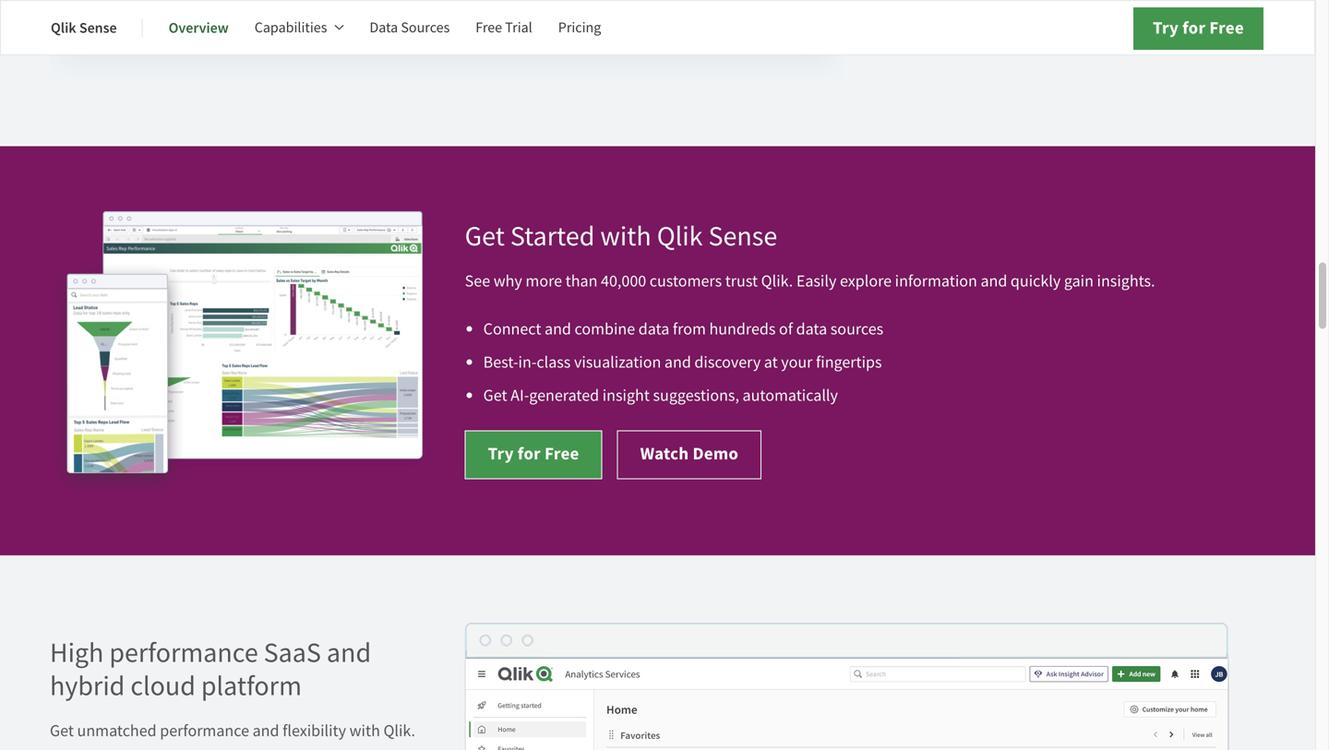 Task type: describe. For each thing, give the bounding box(es) containing it.
generated
[[529, 385, 599, 406]]

a
[[102, 747, 110, 751]]

sources
[[401, 18, 450, 37]]

get for get ai-generated insight suggestions, automatically
[[483, 385, 507, 406]]

discovery
[[695, 352, 761, 373]]

see
[[465, 271, 490, 292]]

customers
[[650, 271, 722, 292]]

watch demo link
[[617, 431, 762, 480]]

qlik sense link
[[51, 6, 117, 50]]

1 vertical spatial qlik
[[657, 219, 703, 254]]

demo
[[693, 442, 739, 466]]

free trial link
[[476, 6, 533, 50]]

menu bar containing qlik sense
[[51, 6, 627, 50]]

full
[[113, 747, 136, 751]]

0 horizontal spatial try for free link
[[465, 431, 603, 480]]

and up class
[[545, 319, 571, 340]]

your
[[781, 352, 813, 373]]

hundreds
[[710, 319, 776, 340]]

easily
[[797, 271, 837, 292]]

performance inside get unmatched performance and flexibility with qlik. deploy a full enterprise saas solution or use our hybri
[[160, 721, 249, 742]]

and inside the high performance saas and hybrid cloud platform
[[327, 636, 371, 671]]

in-
[[518, 352, 537, 373]]

qlik sense
[[51, 18, 117, 37]]

sources
[[831, 319, 884, 340]]

1 data from the left
[[639, 319, 670, 340]]

pricing link
[[558, 6, 601, 50]]

enterprise
[[139, 747, 210, 751]]

0 vertical spatial for
[[1183, 16, 1206, 40]]

why
[[494, 271, 522, 292]]

1 horizontal spatial free
[[545, 442, 579, 466]]

from
[[673, 319, 706, 340]]

hybrid
[[50, 669, 125, 705]]

data sources link
[[370, 6, 450, 50]]

trial
[[505, 18, 533, 37]]

started
[[510, 219, 595, 254]]

free trial
[[476, 18, 533, 37]]

connect and combine data from hundreds of data sources
[[483, 319, 884, 340]]

our
[[357, 747, 381, 751]]

flexibility
[[283, 721, 346, 742]]

platform
[[201, 669, 302, 705]]

deploy
[[50, 747, 98, 751]]

qlik. inside get unmatched performance and flexibility with qlik. deploy a full enterprise saas solution or use our hybri
[[384, 721, 415, 742]]

insights.
[[1097, 271, 1156, 292]]

capabilities
[[255, 18, 327, 37]]

and left "quickly"
[[981, 271, 1008, 292]]

visualization
[[574, 352, 661, 373]]

saas inside the high performance saas and hybrid cloud platform
[[264, 636, 321, 671]]

1 horizontal spatial try for free link
[[1134, 7, 1264, 50]]

pricing
[[558, 18, 601, 37]]

get started with qlik sense image
[[50, 206, 435, 497]]

automatically
[[743, 385, 838, 406]]

insight
[[603, 385, 650, 406]]

get for get unmatched performance and flexibility with qlik. deploy a full enterprise saas solution or use our hybri
[[50, 721, 74, 742]]

fingertips
[[816, 352, 882, 373]]

ai-
[[511, 385, 529, 406]]

0 vertical spatial qlik.
[[761, 271, 793, 292]]



Task type: locate. For each thing, give the bounding box(es) containing it.
watch
[[640, 442, 689, 466]]

qlik
[[51, 18, 76, 37], [657, 219, 703, 254]]

1 vertical spatial try
[[488, 442, 514, 466]]

1 horizontal spatial try for free
[[1153, 16, 1245, 40]]

saas inside get unmatched performance and flexibility with qlik. deploy a full enterprise saas solution or use our hybri
[[213, 747, 248, 751]]

at
[[764, 352, 778, 373]]

trust
[[725, 271, 758, 292]]

capabilities link
[[255, 6, 344, 50]]

try
[[1153, 16, 1179, 40], [488, 442, 514, 466]]

or
[[312, 747, 326, 751]]

quickly
[[1011, 271, 1061, 292]]

1 vertical spatial performance
[[160, 721, 249, 742]]

overview
[[169, 18, 229, 37]]

screenshot showing a qlik message workflow image
[[50, 0, 844, 80]]

0 vertical spatial get
[[465, 219, 505, 254]]

0 horizontal spatial try
[[488, 442, 514, 466]]

1 vertical spatial for
[[518, 442, 541, 466]]

data left from
[[639, 319, 670, 340]]

explore
[[840, 271, 892, 292]]

0 vertical spatial saas
[[264, 636, 321, 671]]

0 vertical spatial qlik
[[51, 18, 76, 37]]

get started with qlik sense
[[465, 219, 778, 254]]

1 vertical spatial try for free link
[[465, 431, 603, 480]]

performance inside the high performance saas and hybrid cloud platform
[[109, 636, 258, 671]]

1 horizontal spatial data
[[796, 319, 827, 340]]

with inside get unmatched performance and flexibility with qlik. deploy a full enterprise saas solution or use our hybri
[[350, 721, 380, 742]]

0 vertical spatial sense
[[79, 18, 117, 37]]

1 horizontal spatial try
[[1153, 16, 1179, 40]]

0 horizontal spatial qlik
[[51, 18, 76, 37]]

qlik. right trust
[[761, 271, 793, 292]]

and down connect and combine data from hundreds of data sources
[[665, 352, 691, 373]]

0 horizontal spatial try for free
[[488, 442, 579, 466]]

40,000
[[601, 271, 646, 292]]

of
[[779, 319, 793, 340]]

1 vertical spatial qlik.
[[384, 721, 415, 742]]

0 vertical spatial try
[[1153, 16, 1179, 40]]

1 horizontal spatial qlik.
[[761, 271, 793, 292]]

see why more than 40,000 customers trust qlik. easily explore information and quickly gain insights.
[[465, 271, 1156, 292]]

0 vertical spatial try for free
[[1153, 16, 1245, 40]]

sense inside qlik sense link
[[79, 18, 117, 37]]

1 vertical spatial saas
[[213, 747, 248, 751]]

get left 'ai-'
[[483, 385, 507, 406]]

use
[[330, 747, 354, 751]]

performance
[[109, 636, 258, 671], [160, 721, 249, 742]]

0 horizontal spatial free
[[476, 18, 502, 37]]

get ai-generated insight suggestions, automatically
[[483, 385, 838, 406]]

get up see
[[465, 219, 505, 254]]

1 vertical spatial try for free
[[488, 442, 579, 466]]

combine
[[575, 319, 635, 340]]

1 vertical spatial get
[[483, 385, 507, 406]]

try for free link
[[1134, 7, 1264, 50], [465, 431, 603, 480]]

solution
[[251, 747, 308, 751]]

suggestions,
[[653, 385, 740, 406]]

best-in-class visualization and discovery at your fingertips
[[483, 352, 882, 373]]

0 vertical spatial try for free link
[[1134, 7, 1264, 50]]

try for the leftmost try for free link
[[488, 442, 514, 466]]

1 vertical spatial sense
[[709, 219, 778, 254]]

and inside get unmatched performance and flexibility with qlik. deploy a full enterprise saas solution or use our hybri
[[253, 721, 279, 742]]

1 horizontal spatial qlik
[[657, 219, 703, 254]]

0 horizontal spatial with
[[350, 721, 380, 742]]

1 horizontal spatial with
[[600, 219, 652, 254]]

than
[[566, 271, 598, 292]]

get for get started with qlik sense
[[465, 219, 505, 254]]

menu bar
[[51, 6, 627, 50]]

for
[[1183, 16, 1206, 40], [518, 442, 541, 466]]

data
[[370, 18, 398, 37]]

saas up flexibility
[[264, 636, 321, 671]]

data
[[639, 319, 670, 340], [796, 319, 827, 340]]

gain
[[1064, 271, 1094, 292]]

qlik. right flexibility
[[384, 721, 415, 742]]

0 horizontal spatial qlik.
[[384, 721, 415, 742]]

more
[[526, 271, 562, 292]]

0 horizontal spatial sense
[[79, 18, 117, 37]]

1 horizontal spatial sense
[[709, 219, 778, 254]]

and up 'solution'
[[253, 721, 279, 742]]

2 vertical spatial get
[[50, 721, 74, 742]]

get up deploy
[[50, 721, 74, 742]]

and
[[981, 271, 1008, 292], [545, 319, 571, 340], [665, 352, 691, 373], [327, 636, 371, 671], [253, 721, 279, 742]]

saas
[[264, 636, 321, 671], [213, 747, 248, 751]]

2 horizontal spatial free
[[1210, 16, 1245, 40]]

1 vertical spatial with
[[350, 721, 380, 742]]

best-
[[483, 352, 518, 373]]

information
[[895, 271, 978, 292]]

high performance saas and hybrid cloud platform
[[50, 636, 371, 705]]

get inside get unmatched performance and flexibility with qlik. deploy a full enterprise saas solution or use our hybri
[[50, 721, 74, 742]]

free inside free trial link
[[476, 18, 502, 37]]

get unmatched performance and flexibility with qlik. deploy a full enterprise saas solution or use our hybri
[[50, 721, 429, 751]]

class
[[537, 352, 571, 373]]

0 vertical spatial with
[[600, 219, 652, 254]]

with up 40,000
[[600, 219, 652, 254]]

try for rightmost try for free link
[[1153, 16, 1179, 40]]

0 vertical spatial performance
[[109, 636, 258, 671]]

free
[[1210, 16, 1245, 40], [476, 18, 502, 37], [545, 442, 579, 466]]

cloud
[[130, 669, 196, 705]]

qlik.
[[761, 271, 793, 292], [384, 721, 415, 742]]

saas left 'solution'
[[213, 747, 248, 751]]

with
[[600, 219, 652, 254], [350, 721, 380, 742]]

and up flexibility
[[327, 636, 371, 671]]

0 horizontal spatial for
[[518, 442, 541, 466]]

2 data from the left
[[796, 319, 827, 340]]

unmatched
[[77, 721, 157, 742]]

with up our
[[350, 721, 380, 742]]

get
[[465, 219, 505, 254], [483, 385, 507, 406], [50, 721, 74, 742]]

1 horizontal spatial saas
[[264, 636, 321, 671]]

overview link
[[169, 6, 229, 50]]

watch demo
[[640, 442, 739, 466]]

screenshot showing a collection of qlik sense apps image
[[465, 622, 1230, 751]]

data right of
[[796, 319, 827, 340]]

1 horizontal spatial for
[[1183, 16, 1206, 40]]

try for free
[[1153, 16, 1245, 40], [488, 442, 579, 466]]

connect
[[483, 319, 541, 340]]

0 horizontal spatial data
[[639, 319, 670, 340]]

sense
[[79, 18, 117, 37], [709, 219, 778, 254]]

data sources
[[370, 18, 450, 37]]

high
[[50, 636, 104, 671]]

0 horizontal spatial saas
[[213, 747, 248, 751]]



Task type: vqa. For each thing, say whether or not it's contained in the screenshot.
Talend Data Catalog
no



